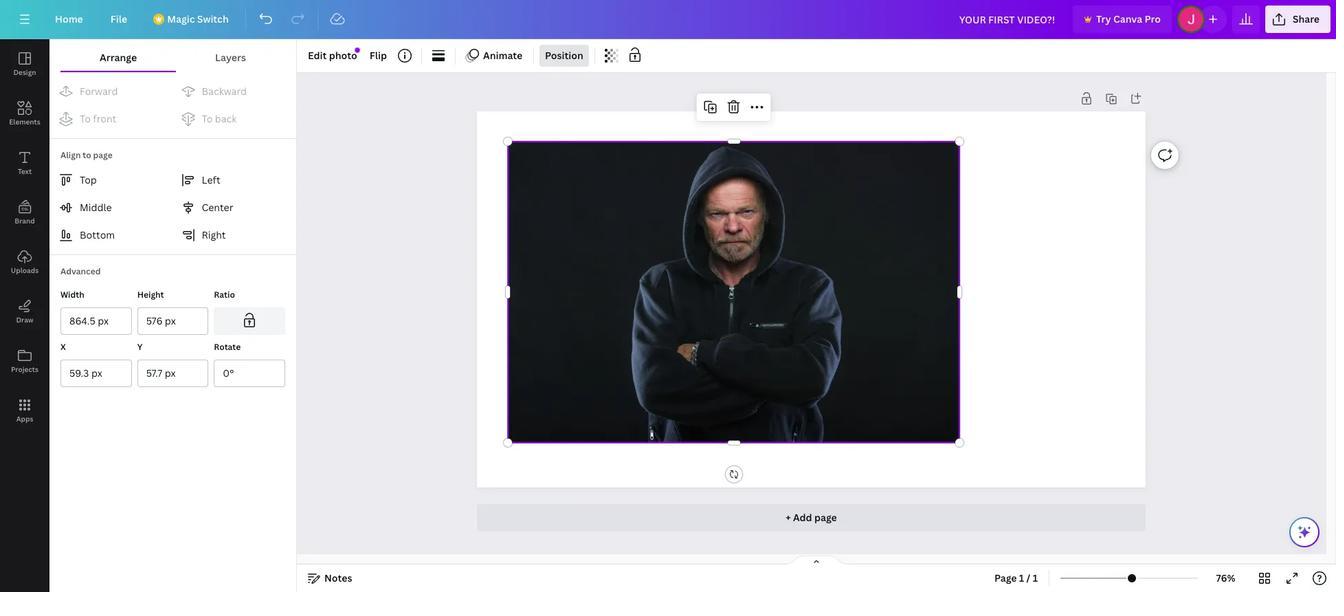 Task type: vqa. For each thing, say whether or not it's contained in the screenshot.
Brand button
yes



Task type: describe. For each thing, give the bounding box(es) containing it.
animate button
[[461, 45, 528, 67]]

forward
[[80, 85, 118, 98]]

to front button
[[52, 105, 170, 133]]

edit photo button
[[303, 45, 363, 67]]

page for align to page
[[93, 149, 113, 161]]

back
[[215, 112, 237, 125]]

middle
[[80, 201, 112, 214]]

uploads button
[[0, 237, 50, 287]]

middle button
[[52, 194, 170, 221]]

y
[[137, 341, 143, 353]]

add
[[793, 511, 813, 524]]

text
[[18, 166, 32, 176]]

+ add page button
[[477, 504, 1146, 532]]

switch
[[197, 12, 229, 25]]

forward button
[[52, 78, 170, 105]]

draw
[[16, 315, 33, 325]]

/
[[1027, 571, 1031, 584]]

ratio
[[214, 289, 235, 300]]

home link
[[44, 6, 94, 33]]

layers
[[215, 51, 246, 64]]

magic switch button
[[144, 6, 240, 33]]

Rotate text field
[[223, 360, 276, 386]]

edit
[[308, 49, 327, 62]]

brand
[[15, 216, 35, 226]]

to for to back
[[202, 112, 213, 125]]

flip
[[370, 49, 387, 62]]

+
[[786, 511, 791, 524]]

2 1 from the left
[[1033, 571, 1038, 584]]

center button
[[174, 194, 292, 221]]

76% button
[[1204, 567, 1249, 589]]

position button
[[540, 45, 589, 67]]

magic
[[167, 12, 195, 25]]

list containing forward
[[50, 78, 296, 133]]

main menu bar
[[0, 0, 1337, 39]]

bottom button
[[52, 221, 170, 249]]

side panel tab list
[[0, 39, 50, 435]]

center
[[202, 201, 233, 214]]

animate
[[483, 49, 523, 62]]

uploads
[[11, 265, 39, 275]]

try
[[1097, 12, 1112, 25]]

apps button
[[0, 386, 50, 435]]

projects button
[[0, 336, 50, 386]]

flip button
[[364, 45, 393, 67]]

brand button
[[0, 188, 50, 237]]

76%
[[1217, 571, 1236, 584]]

file button
[[100, 6, 138, 33]]

1 1 from the left
[[1020, 571, 1025, 584]]

align
[[61, 149, 81, 161]]

home
[[55, 12, 83, 25]]

Width text field
[[69, 308, 123, 334]]

text button
[[0, 138, 50, 188]]

edit photo
[[308, 49, 357, 62]]

draw button
[[0, 287, 50, 336]]

page
[[995, 571, 1017, 584]]

Y text field
[[146, 360, 200, 386]]

canva assistant image
[[1297, 524, 1313, 540]]

rotate
[[214, 341, 241, 353]]

share
[[1293, 12, 1320, 25]]

width
[[61, 289, 84, 300]]



Task type: locate. For each thing, give the bounding box(es) containing it.
magic switch
[[167, 12, 229, 25]]

design
[[13, 67, 36, 77]]

height
[[137, 289, 164, 300]]

+ add page
[[786, 511, 837, 524]]

X text field
[[69, 360, 123, 386]]

position
[[545, 49, 584, 62]]

layers button
[[176, 45, 285, 71]]

bottom
[[80, 228, 115, 241]]

2 to from the left
[[202, 112, 213, 125]]

arrange button
[[61, 45, 176, 71]]

1 left /
[[1020, 571, 1025, 584]]

list
[[50, 78, 296, 133]]

projects
[[11, 364, 39, 374]]

align to page list
[[50, 166, 296, 249]]

try canva pro
[[1097, 12, 1161, 25]]

to left back
[[202, 112, 213, 125]]

show pages image
[[784, 555, 850, 566]]

to back button
[[174, 105, 292, 133]]

page right to
[[93, 149, 113, 161]]

canva
[[1114, 12, 1143, 25]]

page for + add page
[[815, 511, 837, 524]]

1 horizontal spatial to
[[202, 112, 213, 125]]

right
[[202, 228, 226, 241]]

notes
[[325, 571, 352, 584]]

to
[[80, 112, 91, 125], [202, 112, 213, 125]]

to back
[[202, 112, 237, 125]]

design button
[[0, 39, 50, 89]]

top button
[[52, 166, 170, 194]]

1 right /
[[1033, 571, 1038, 584]]

notes button
[[303, 567, 358, 589]]

file
[[111, 12, 127, 25]]

front
[[93, 112, 116, 125]]

photo
[[329, 49, 357, 62]]

1
[[1020, 571, 1025, 584], [1033, 571, 1038, 584]]

page inside button
[[815, 511, 837, 524]]

new image
[[355, 48, 360, 53]]

arrange
[[100, 51, 137, 64]]

1 vertical spatial page
[[815, 511, 837, 524]]

1 horizontal spatial 1
[[1033, 571, 1038, 584]]

page 1 / 1
[[995, 571, 1038, 584]]

0 horizontal spatial to
[[80, 112, 91, 125]]

to left front
[[80, 112, 91, 125]]

page
[[93, 149, 113, 161], [815, 511, 837, 524]]

try canva pro button
[[1073, 6, 1172, 33]]

Design title text field
[[949, 6, 1068, 33]]

share button
[[1266, 6, 1331, 33]]

left
[[202, 173, 221, 186]]

page right add
[[815, 511, 837, 524]]

pro
[[1145, 12, 1161, 25]]

0 horizontal spatial page
[[93, 149, 113, 161]]

elements
[[9, 117, 40, 127]]

1 to from the left
[[80, 112, 91, 125]]

to
[[83, 149, 91, 161]]

elements button
[[0, 89, 50, 138]]

align to page
[[61, 149, 113, 161]]

Height text field
[[146, 308, 200, 334]]

0 horizontal spatial 1
[[1020, 571, 1025, 584]]

top
[[80, 173, 97, 186]]

left button
[[174, 166, 292, 194]]

backward
[[202, 85, 247, 98]]

apps
[[16, 414, 33, 424]]

to front
[[80, 112, 116, 125]]

1 horizontal spatial page
[[815, 511, 837, 524]]

x
[[61, 341, 66, 353]]

right button
[[174, 221, 292, 249]]

advanced
[[61, 265, 101, 277]]

0 vertical spatial page
[[93, 149, 113, 161]]

backward button
[[174, 78, 292, 105]]

to for to front
[[80, 112, 91, 125]]



